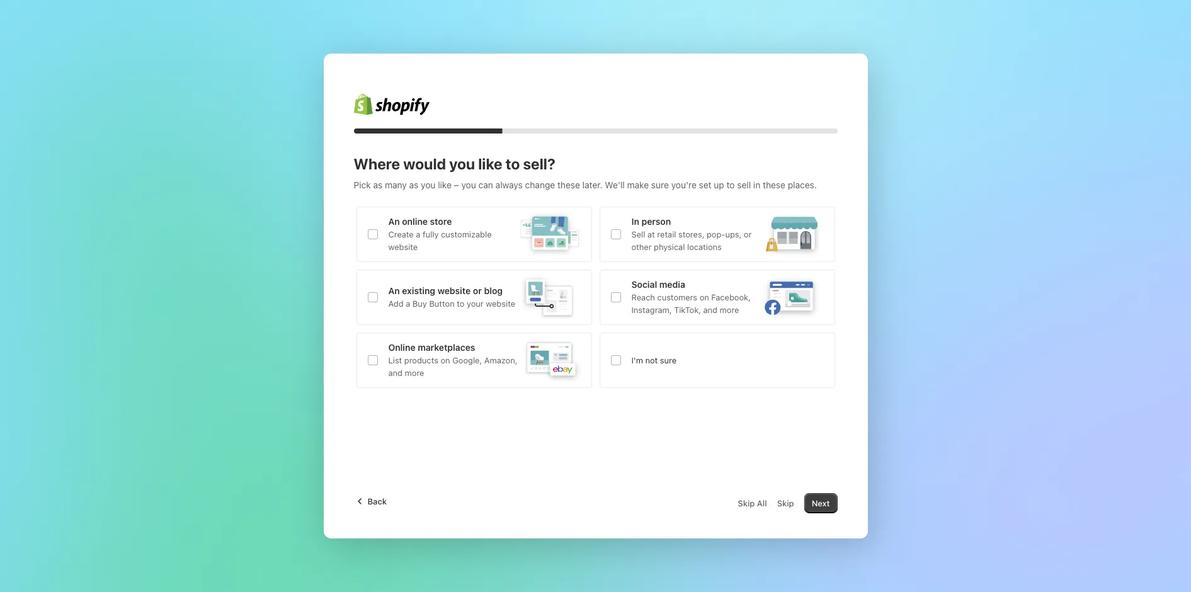 Task type: describe. For each thing, give the bounding box(es) containing it.
google,
[[453, 355, 482, 365]]

list
[[388, 355, 402, 365]]

facebook,
[[712, 292, 751, 302]]

customizable
[[441, 229, 492, 239]]

you're
[[671, 180, 697, 190]]

an for an existing website or blog
[[388, 285, 400, 296]]

back button
[[346, 491, 394, 512]]

an online store create a fully customizable website
[[388, 216, 492, 252]]

0 vertical spatial sure
[[651, 180, 669, 190]]

–
[[454, 180, 459, 190]]

person
[[642, 216, 671, 227]]

sell
[[632, 229, 646, 239]]

pop-
[[707, 229, 725, 239]]

skip all
[[738, 498, 767, 508]]

add
[[388, 299, 404, 309]]

social media reach customers on facebook, instagram, tiktok, and more
[[632, 279, 751, 315]]

buy
[[413, 299, 427, 309]]

sell
[[737, 180, 751, 190]]

reach
[[632, 292, 655, 302]]

skip for skip all
[[738, 498, 755, 508]]

your
[[467, 299, 484, 309]]

places.
[[788, 180, 817, 190]]

amazon,
[[484, 355, 518, 365]]

on for media
[[700, 292, 709, 302]]

in
[[632, 216, 640, 227]]

change
[[525, 180, 555, 190]]

an existing website or blog add a buy button to your website
[[388, 285, 515, 309]]

an for an online store
[[388, 216, 400, 227]]

2 vertical spatial website
[[486, 299, 515, 309]]

locations
[[687, 242, 722, 252]]

up
[[714, 180, 724, 190]]

1 as from the left
[[373, 180, 383, 190]]

online marketplaces list products on google, amazon, and more
[[388, 342, 518, 378]]

many
[[385, 180, 407, 190]]

pick as many as you like – you can always change these later. we'll make sure you're set up to sell in these places.
[[354, 180, 817, 190]]

to inside an existing website or blog add a buy button to your website
[[457, 299, 465, 309]]

where
[[354, 155, 400, 173]]

blog
[[484, 285, 503, 296]]

or inside an existing website or blog add a buy button to your website
[[473, 285, 482, 296]]

would
[[403, 155, 446, 173]]

tiktok,
[[674, 305, 701, 315]]

social
[[632, 279, 657, 290]]

you down the would
[[421, 180, 436, 190]]

store
[[430, 216, 452, 227]]

later.
[[583, 180, 603, 190]]

skip all button
[[731, 493, 775, 514]]



Task type: locate. For each thing, give the bounding box(es) containing it.
1 horizontal spatial a
[[416, 229, 421, 239]]

0 horizontal spatial skip
[[738, 498, 755, 508]]

1 horizontal spatial skip
[[777, 498, 794, 508]]

on up tiktok, at the right of page
[[700, 292, 709, 302]]

a inside an online store create a fully customizable website
[[416, 229, 421, 239]]

an up add on the bottom left of the page
[[388, 285, 400, 296]]

0 vertical spatial like
[[478, 155, 503, 173]]

website up button
[[438, 285, 471, 296]]

1 vertical spatial more
[[405, 368, 424, 378]]

instagram,
[[632, 305, 672, 315]]

next
[[812, 498, 830, 508]]

and
[[704, 305, 718, 315], [388, 368, 403, 378]]

media
[[660, 279, 685, 290]]

or inside in person sell at retail stores, pop-ups, or other physical locations
[[744, 229, 752, 239]]

website down the 'create'
[[388, 242, 418, 252]]

at
[[648, 229, 655, 239]]

more down the products
[[405, 368, 424, 378]]

0 horizontal spatial and
[[388, 368, 403, 378]]

stores,
[[679, 229, 705, 239]]

more inside social media reach customers on facebook, instagram, tiktok, and more
[[720, 305, 739, 315]]

website down blog in the left of the page
[[486, 299, 515, 309]]

to up always
[[506, 155, 520, 173]]

fully
[[423, 229, 439, 239]]

1 vertical spatial an
[[388, 285, 400, 296]]

on down marketplaces
[[441, 355, 450, 365]]

skip inside button
[[777, 498, 794, 508]]

0 vertical spatial website
[[388, 242, 418, 252]]

in person sell at retail stores, pop-ups, or other physical locations
[[632, 216, 752, 252]]

skip
[[738, 498, 755, 508], [777, 498, 794, 508]]

or
[[744, 229, 752, 239], [473, 285, 482, 296]]

marketplaces
[[418, 342, 475, 353]]

0 horizontal spatial website
[[388, 242, 418, 252]]

we'll
[[605, 180, 625, 190]]

physical
[[654, 242, 685, 252]]

more
[[720, 305, 739, 315], [405, 368, 424, 378]]

2 vertical spatial to
[[457, 299, 465, 309]]

a inside an existing website or blog add a buy button to your website
[[406, 299, 410, 309]]

1 vertical spatial like
[[438, 180, 452, 190]]

not
[[646, 355, 658, 365]]

1 an from the top
[[388, 216, 400, 227]]

and inside social media reach customers on facebook, instagram, tiktok, and more
[[704, 305, 718, 315]]

to
[[506, 155, 520, 173], [727, 180, 735, 190], [457, 299, 465, 309]]

a left "fully"
[[416, 229, 421, 239]]

1 these from the left
[[558, 180, 580, 190]]

you
[[449, 155, 475, 173], [421, 180, 436, 190], [462, 180, 476, 190]]

sure right make
[[651, 180, 669, 190]]

products
[[404, 355, 439, 365]]

on
[[700, 292, 709, 302], [441, 355, 450, 365]]

existing
[[402, 285, 435, 296]]

website inside an online store create a fully customizable website
[[388, 242, 418, 252]]

an
[[388, 216, 400, 227], [388, 285, 400, 296]]

1 horizontal spatial as
[[409, 180, 419, 190]]

1 horizontal spatial to
[[506, 155, 520, 173]]

0 vertical spatial and
[[704, 305, 718, 315]]

these
[[558, 180, 580, 190], [763, 180, 786, 190]]

0 horizontal spatial more
[[405, 368, 424, 378]]

0 horizontal spatial to
[[457, 299, 465, 309]]

to right up at the top of the page
[[727, 180, 735, 190]]

online
[[388, 342, 416, 353]]

0 horizontal spatial or
[[473, 285, 482, 296]]

2 these from the left
[[763, 180, 786, 190]]

as right many
[[409, 180, 419, 190]]

more inside online marketplaces list products on google, amazon, and more
[[405, 368, 424, 378]]

1 horizontal spatial these
[[763, 180, 786, 190]]

online
[[402, 216, 428, 227]]

0 horizontal spatial as
[[373, 180, 383, 190]]

0 vertical spatial an
[[388, 216, 400, 227]]

these left later.
[[558, 180, 580, 190]]

0 horizontal spatial a
[[406, 299, 410, 309]]

0 vertical spatial or
[[744, 229, 752, 239]]

as right pick
[[373, 180, 383, 190]]

1 horizontal spatial like
[[478, 155, 503, 173]]

0 vertical spatial a
[[416, 229, 421, 239]]

on for marketplaces
[[441, 355, 450, 365]]

sure right not
[[660, 355, 677, 365]]

on inside social media reach customers on facebook, instagram, tiktok, and more
[[700, 292, 709, 302]]

a left buy
[[406, 299, 410, 309]]

create
[[388, 229, 414, 239]]

you up –
[[449, 155, 475, 173]]

can
[[479, 180, 493, 190]]

a
[[416, 229, 421, 239], [406, 299, 410, 309]]

1 horizontal spatial website
[[438, 285, 471, 296]]

and down list
[[388, 368, 403, 378]]

0 horizontal spatial on
[[441, 355, 450, 365]]

1 skip from the left
[[738, 498, 755, 508]]

button
[[429, 299, 455, 309]]

like
[[478, 155, 503, 173], [438, 180, 452, 190]]

1 vertical spatial and
[[388, 368, 403, 378]]

1 horizontal spatial more
[[720, 305, 739, 315]]

and inside online marketplaces list products on google, amazon, and more
[[388, 368, 403, 378]]

website
[[388, 242, 418, 252], [438, 285, 471, 296], [486, 299, 515, 309]]

like left –
[[438, 180, 452, 190]]

2 as from the left
[[409, 180, 419, 190]]

always
[[496, 180, 523, 190]]

2 an from the top
[[388, 285, 400, 296]]

1 horizontal spatial or
[[744, 229, 752, 239]]

set
[[699, 180, 712, 190]]

sell?
[[523, 155, 556, 173]]

1 vertical spatial sure
[[660, 355, 677, 365]]

and right tiktok, at the right of page
[[704, 305, 718, 315]]

2 horizontal spatial to
[[727, 180, 735, 190]]

other
[[632, 242, 652, 252]]

more down facebook, on the right of page
[[720, 305, 739, 315]]

where would you like to sell?
[[354, 155, 556, 173]]

skip inside button
[[738, 498, 755, 508]]

in
[[754, 180, 761, 190]]

retail
[[657, 229, 676, 239]]

to left your
[[457, 299, 465, 309]]

1 vertical spatial or
[[473, 285, 482, 296]]

skip for skip
[[777, 498, 794, 508]]

0 horizontal spatial like
[[438, 180, 452, 190]]

these right in
[[763, 180, 786, 190]]

on inside online marketplaces list products on google, amazon, and more
[[441, 355, 450, 365]]

an inside an existing website or blog add a buy button to your website
[[388, 285, 400, 296]]

like up can
[[478, 155, 503, 173]]

back
[[368, 497, 387, 507]]

1 horizontal spatial on
[[700, 292, 709, 302]]

1 vertical spatial on
[[441, 355, 450, 365]]

2 skip from the left
[[777, 498, 794, 508]]

2 horizontal spatial website
[[486, 299, 515, 309]]

0 vertical spatial more
[[720, 305, 739, 315]]

0 vertical spatial on
[[700, 292, 709, 302]]

ups,
[[725, 229, 742, 239]]

0 horizontal spatial these
[[558, 180, 580, 190]]

you right –
[[462, 180, 476, 190]]

next button
[[804, 493, 838, 514]]

i'm
[[632, 355, 643, 365]]

or up your
[[473, 285, 482, 296]]

as
[[373, 180, 383, 190], [409, 180, 419, 190]]

skip right all
[[777, 498, 794, 508]]

or right 'ups,'
[[744, 229, 752, 239]]

pick
[[354, 180, 371, 190]]

1 horizontal spatial and
[[704, 305, 718, 315]]

skip button
[[770, 493, 802, 514]]

an inside an online store create a fully customizable website
[[388, 216, 400, 227]]

sure
[[651, 180, 669, 190], [660, 355, 677, 365]]

1 vertical spatial to
[[727, 180, 735, 190]]

1 vertical spatial website
[[438, 285, 471, 296]]

skip left all
[[738, 498, 755, 508]]

0 vertical spatial to
[[506, 155, 520, 173]]

an up the 'create'
[[388, 216, 400, 227]]

i'm not sure
[[632, 355, 677, 365]]

all
[[757, 498, 767, 508]]

1 vertical spatial a
[[406, 299, 410, 309]]

customers
[[658, 292, 698, 302]]

make
[[627, 180, 649, 190]]



Task type: vqa. For each thing, say whether or not it's contained in the screenshot.


